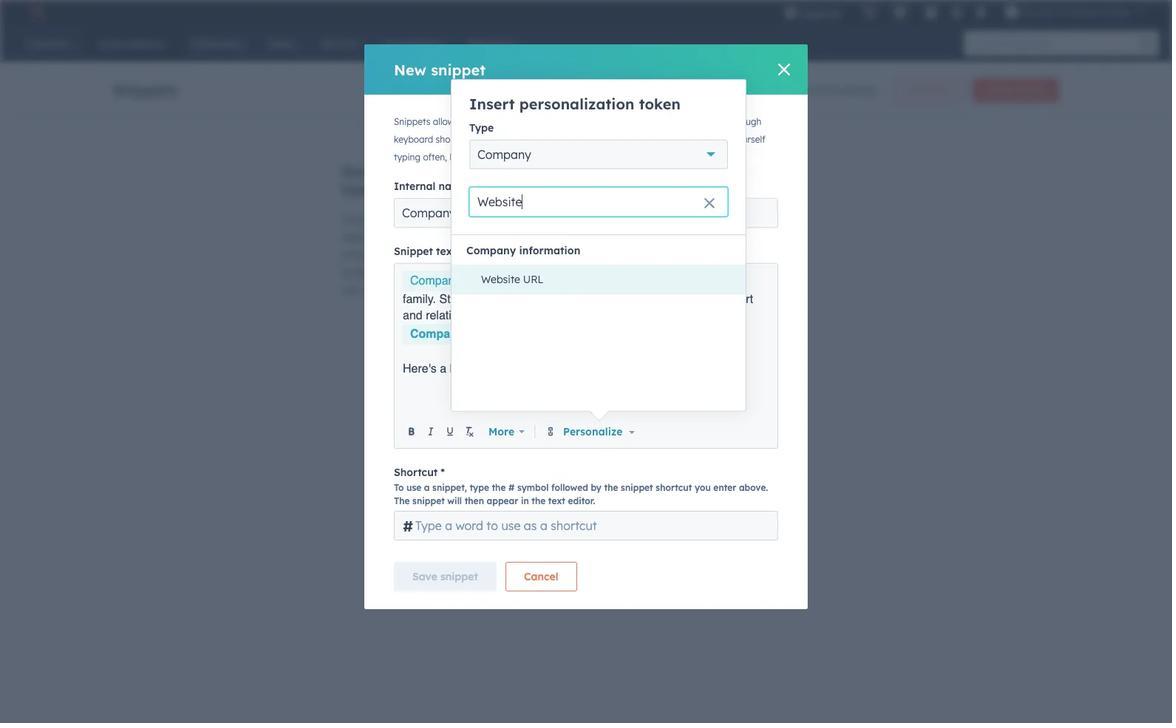 Task type: describe. For each thing, give the bounding box(es) containing it.
in up log
[[409, 248, 417, 262]]

upgrade image
[[785, 7, 798, 20]]

keyboard
[[394, 134, 433, 145]]

allow
[[433, 116, 455, 127]]

more
[[489, 425, 515, 438]]

snippets for snippets
[[113, 80, 177, 99]]

to down send
[[522, 266, 532, 280]]

Merge tag popover body search field
[[470, 187, 728, 217]]

new for new folder
[[906, 84, 925, 95]]

lasting
[[702, 293, 736, 306]]

family.
[[403, 293, 436, 306]]

none text field containing is a proud member of the provation family. starting in
[[403, 271, 770, 419]]

1 vertical spatial name
[[522, 274, 551, 288]]

to right link at the left bottom of the page
[[471, 362, 481, 376]]

through
[[729, 116, 762, 127]]

symbol
[[518, 482, 549, 493]]

url
[[523, 273, 544, 286]]

and inside save time writing emails and taking notes
[[530, 162, 559, 180]]

notes inside save time writing emails and taking notes
[[395, 180, 435, 199]]

cancel button
[[506, 562, 577, 592]]

snippet text
[[394, 245, 456, 258]]

reusable
[[515, 116, 550, 127]]

page:
[[615, 362, 645, 376]]

close image
[[779, 64, 790, 75]]

2 vertical spatial emails
[[342, 266, 374, 280]]

1 vertical spatial or
[[512, 152, 520, 163]]

entering
[[542, 134, 577, 145]]

member
[[614, 274, 657, 287]]

insert personalization token
[[470, 95, 681, 113]]

search button
[[1134, 31, 1159, 56]]

design
[[1068, 6, 1099, 18]]

0 of 5 created
[[808, 84, 876, 97]]

create for create snippet
[[986, 84, 1014, 95]]

Search HubSpot search field
[[965, 31, 1146, 56]]

is
[[559, 274, 567, 287]]

at
[[604, 309, 614, 322]]

company inside we've been able to create both lasting art and relationships with all great people at company: company name
[[472, 328, 525, 341]]

been
[[571, 293, 598, 306]]

of down personalization
[[582, 116, 590, 127]]

calling icon image
[[863, 6, 876, 19]]

snippet for new snippet
[[431, 60, 486, 79]]

snippet,
[[433, 482, 467, 493]]

in inside 'is a proud member of the provation family. starting in'
[[484, 293, 493, 306]]

having
[[486, 266, 519, 280]]

the right followed
[[604, 482, 619, 493]]

branding
[[566, 362, 612, 376]]

all
[[520, 309, 532, 322]]

1 vertical spatial that
[[676, 134, 694, 145]]

the up appear
[[492, 482, 506, 493]]

create for both
[[640, 293, 673, 306]]

new snippet
[[394, 60, 486, 79]]

notifications image
[[975, 7, 988, 20]]

both
[[676, 293, 699, 306]]

snippet for save snippet
[[441, 570, 478, 583]]

logged
[[372, 248, 406, 262]]

company button
[[470, 140, 728, 169]]

most
[[464, 213, 488, 226]]

company: inside we've been able to create both lasting art and relationships with all great people at company: company name
[[410, 328, 468, 341]]

1 company: from the top
[[410, 274, 464, 288]]

shortcut
[[394, 466, 438, 479]]

studio
[[1102, 6, 1131, 18]]

menu containing provation design studio
[[774, 0, 1155, 24]]

we've been able to create both lasting art and relationships with all great people at company: company name
[[403, 293, 757, 341]]

# inside shortcut element
[[403, 516, 414, 535]]

help image
[[925, 7, 938, 20]]

0
[[808, 84, 814, 97]]

emails inside save time writing emails and taking notes
[[478, 162, 526, 180]]

0 horizontal spatial that
[[612, 116, 629, 127]]

provation design studio button
[[997, 0, 1154, 24]]

enter
[[714, 482, 737, 493]]

[link]​
[[648, 362, 681, 376]]

type
[[470, 121, 494, 135]]

create for reusable
[[486, 116, 513, 127]]

to inside we've been able to create both lasting art and relationships with all great people at company: company name
[[627, 293, 637, 306]]

send
[[511, 248, 535, 262]]

is a proud member of the provation family. starting in
[[403, 274, 747, 306]]

a inside 'is a proud member of the provation family. starting in'
[[570, 274, 577, 287]]

1 vertical spatial emails
[[406, 231, 437, 244]]

can
[[649, 116, 664, 127]]

writing
[[421, 162, 473, 180]]

we've
[[538, 293, 568, 306]]

new for new snippet
[[394, 60, 427, 79]]

over
[[418, 284, 439, 297]]

agenda.
[[560, 152, 594, 163]]

shortcuts.
[[436, 134, 477, 145]]

a inside shortcut to use a snippet, type the # symbol followed by the snippet shortcut you enter above. the snippet will then appear in the text editor.
[[424, 482, 430, 493]]

will
[[448, 495, 462, 507]]

press
[[510, 362, 539, 376]]

get
[[479, 134, 495, 145]]

shortcut element
[[394, 511, 779, 541]]

of right line
[[647, 134, 655, 145]]

and right press
[[543, 362, 562, 376]]

provation inside 'is a proud member of the provation family. starting in'
[[693, 274, 743, 287]]

people
[[565, 309, 601, 322]]

Type a word to use as a shortcut text field
[[394, 511, 779, 541]]

to
[[394, 482, 404, 493]]

a right like at the left
[[466, 152, 472, 163]]

the inside 'create shortcuts to your most common responses in emails sent to prospects and notes logged in your crm. quickly send emails and log notes without having to type the same thing over and over.'
[[342, 284, 358, 297]]

hubspot link
[[18, 3, 55, 21]]

marketplaces image
[[894, 7, 907, 20]]

to inside snippets allow you to create reusable blocks of text that you can access quickly through keyboard shortcuts. get started by entering a phrase or line of text that you find yourself typing often, like a greeting or meeting agenda.
[[475, 116, 484, 127]]

create snippet
[[986, 84, 1047, 95]]

create shortcuts to your most common responses in emails sent to prospects and notes logged in your crm. quickly send emails and log notes without having to type the same thing over and over.
[[342, 213, 556, 297]]

time
[[383, 162, 416, 180]]

here's a link to their press and branding page: [link]​
[[403, 362, 681, 376]]

followed
[[552, 482, 589, 493]]

able
[[601, 293, 623, 306]]

use
[[407, 482, 422, 493]]

marketplaces button
[[885, 0, 916, 24]]

you left can
[[631, 116, 647, 127]]

create snippet button
[[973, 78, 1060, 102]]

2 vertical spatial notes
[[417, 266, 443, 280]]

internal name
[[394, 180, 468, 193]]

by inside snippets allow you to create reusable blocks of text that you can access quickly through keyboard shortcuts. get started by entering a phrase or line of text that you find yourself typing often, like a greeting or meeting agenda.
[[530, 134, 540, 145]]

company inside popup button
[[478, 147, 532, 162]]

a left link at the left bottom of the page
[[440, 362, 447, 376]]

type inside 'create shortcuts to your most common responses in emails sent to prospects and notes logged in your crm. quickly send emails and log notes without having to type the same thing over and over.'
[[535, 266, 556, 280]]

editor.
[[568, 495, 596, 507]]

company: company name
[[410, 274, 551, 288]]

save snippet button
[[394, 562, 497, 592]]

new folder
[[906, 84, 952, 95]]



Task type: vqa. For each thing, say whether or not it's contained in the screenshot.
leftmost Defaults
no



Task type: locate. For each thing, give the bounding box(es) containing it.
company information list box
[[452, 265, 746, 294]]

snippet for create snippet
[[1016, 84, 1047, 95]]

0 vertical spatial snippets
[[113, 80, 177, 99]]

appear
[[487, 495, 519, 507]]

you left find
[[696, 134, 711, 145]]

snippet inside button
[[441, 570, 478, 583]]

name down like at the left
[[439, 180, 468, 193]]

save inside button
[[413, 570, 438, 583]]

the inside 'is a proud member of the provation family. starting in'
[[674, 274, 690, 287]]

of inside 'is a proud member of the provation family. starting in'
[[660, 274, 670, 287]]

text up phrase
[[593, 116, 609, 127]]

None text field
[[403, 271, 770, 419]]

by inside shortcut to use a snippet, type the # symbol followed by the snippet shortcut you enter above. the snippet will then appear in the text editor.
[[591, 482, 602, 493]]

# inside shortcut to use a snippet, type the # symbol followed by the snippet shortcut you enter above. the snippet will then appear in the text editor.
[[509, 482, 515, 493]]

that up phrase
[[612, 116, 629, 127]]

blocks
[[553, 116, 579, 127]]

1 horizontal spatial by
[[591, 482, 602, 493]]

the up the both
[[674, 274, 690, 287]]

in inside shortcut to use a snippet, type the # symbol followed by the snippet shortcut you enter above. the snippet will then appear in the text editor.
[[521, 495, 529, 507]]

create for create shortcuts to your most common responses in emails sent to prospects and notes logged in your crm. quickly send emails and log notes without having to type the same thing over and over.
[[342, 213, 375, 226]]

1 vertical spatial your
[[420, 248, 442, 262]]

1 horizontal spatial that
[[676, 134, 694, 145]]

0 horizontal spatial save
[[342, 162, 378, 180]]

1 horizontal spatial type
[[535, 266, 556, 280]]

you inside shortcut to use a snippet, type the # symbol followed by the snippet shortcut you enter above. the snippet will then appear in the text editor.
[[695, 482, 711, 493]]

above.
[[739, 482, 769, 493]]

your down sent
[[420, 248, 442, 262]]

you up shortcuts. at the top left
[[457, 116, 472, 127]]

provation up lasting
[[693, 274, 743, 287]]

shortcut to use a snippet, type the # symbol followed by the snippet shortcut you enter above. the snippet will then appear in the text editor.
[[394, 466, 769, 507]]

1 vertical spatial create
[[342, 213, 375, 226]]

and left 'agenda.'
[[530, 162, 559, 180]]

company: down relationships
[[410, 328, 468, 341]]

in down symbol
[[521, 495, 529, 507]]

0 horizontal spatial create
[[342, 213, 375, 226]]

1 horizontal spatial emails
[[406, 231, 437, 244]]

relationships
[[426, 309, 492, 322]]

create inside 'create shortcuts to your most common responses in emails sent to prospects and notes logged in your crm. quickly send emails and log notes without having to type the same thing over and over.'
[[342, 213, 375, 226]]

name up we've
[[522, 274, 551, 288]]

and inside we've been able to create both lasting art and relationships with all great people at company: company name
[[403, 309, 423, 322]]

emails
[[478, 162, 526, 180], [406, 231, 437, 244], [342, 266, 374, 280]]

1 horizontal spatial #
[[509, 482, 515, 493]]

clear input image
[[704, 198, 716, 210]]

to right shortcuts
[[426, 213, 436, 226]]

then
[[465, 495, 484, 507]]

james peterson image
[[1006, 5, 1019, 18]]

new
[[394, 60, 427, 79], [906, 84, 925, 95]]

0 vertical spatial #
[[509, 482, 515, 493]]

snippet
[[431, 60, 486, 79], [1016, 84, 1047, 95], [621, 482, 654, 493], [413, 495, 445, 507], [441, 570, 478, 583]]

more button
[[479, 424, 535, 439]]

notes up over
[[417, 266, 443, 280]]

1 vertical spatial company:
[[410, 328, 468, 341]]

and down without
[[442, 284, 461, 297]]

0 horizontal spatial create
[[486, 116, 513, 127]]

1 horizontal spatial save
[[413, 570, 438, 583]]

thing
[[390, 284, 415, 297]]

5
[[830, 84, 836, 97]]

1 vertical spatial #
[[403, 516, 414, 535]]

shortcut
[[656, 482, 692, 493]]

over.
[[464, 284, 486, 297]]

company: up family.
[[410, 274, 464, 288]]

0 vertical spatial name
[[439, 180, 468, 193]]

meeting
[[523, 152, 557, 163]]

quickly
[[698, 116, 727, 127]]

[year]
[[496, 293, 535, 306]]

name
[[439, 180, 468, 193], [522, 274, 551, 288], [529, 328, 560, 341]]

snippets inside banner
[[113, 80, 177, 99]]

to right able in the right of the page
[[627, 293, 637, 306]]

your up sent
[[439, 213, 461, 226]]

0 horizontal spatial snippets
[[113, 80, 177, 99]]

by down reusable
[[530, 134, 540, 145]]

notes up shortcuts
[[395, 180, 435, 199]]

by
[[530, 134, 540, 145], [591, 482, 602, 493]]

personalization
[[520, 95, 635, 113]]

0 vertical spatial save
[[342, 162, 378, 180]]

log
[[399, 266, 414, 280]]

0 horizontal spatial #
[[403, 516, 414, 535]]

help button
[[919, 0, 944, 24]]

0 horizontal spatial provation
[[693, 274, 743, 287]]

without
[[446, 266, 483, 280]]

a right use
[[424, 482, 430, 493]]

create inside we've been able to create both lasting art and relationships with all great people at company: company name
[[640, 293, 673, 306]]

create down member
[[640, 293, 673, 306]]

find
[[714, 134, 730, 145]]

folder
[[927, 84, 952, 95]]

responses
[[342, 231, 391, 244]]

type left is
[[535, 266, 556, 280]]

snippets for snippets allow you to create reusable blocks of text that you can access quickly through keyboard shortcuts. get started by entering a phrase or line of text that you find yourself typing often, like a greeting or meeting agenda.
[[394, 116, 431, 127]]

1 vertical spatial type
[[470, 482, 489, 493]]

company information
[[467, 244, 581, 257]]

that down access
[[676, 134, 694, 145]]

often,
[[423, 152, 447, 163]]

text down can
[[658, 134, 674, 145]]

with
[[496, 309, 517, 322]]

0 vertical spatial that
[[612, 116, 629, 127]]

link
[[450, 362, 468, 376]]

personalize
[[563, 425, 623, 438]]

search image
[[1142, 38, 1152, 49]]

and down family.
[[403, 309, 423, 322]]

and up send
[[528, 231, 546, 244]]

0 vertical spatial or
[[618, 134, 627, 145]]

# down the
[[403, 516, 414, 535]]

0 vertical spatial by
[[530, 134, 540, 145]]

1 vertical spatial create
[[640, 293, 673, 306]]

typing
[[394, 152, 421, 163]]

text down sent
[[436, 245, 456, 258]]

snippets allow you to create reusable blocks of text that you can access quickly through keyboard shortcuts. get started by entering a phrase or line of text that you find yourself typing often, like a greeting or meeting agenda.
[[394, 116, 766, 163]]

1 vertical spatial save
[[413, 570, 438, 583]]

1 vertical spatial snippets
[[394, 116, 431, 127]]

1 vertical spatial new
[[906, 84, 925, 95]]

common
[[491, 213, 534, 226]]

to right sent
[[464, 231, 474, 244]]

new inside button
[[906, 84, 925, 95]]

1 horizontal spatial create
[[986, 84, 1014, 95]]

new left folder
[[906, 84, 925, 95]]

Internal name text field
[[394, 198, 779, 228]]

None field
[[452, 169, 746, 294]]

snippet inside button
[[1016, 84, 1047, 95]]

insert
[[470, 95, 515, 113]]

personalize button
[[560, 423, 638, 440]]

shortcuts
[[378, 213, 423, 226]]

settings image
[[950, 6, 963, 20]]

and down "logged"
[[377, 266, 396, 280]]

started
[[497, 134, 527, 145]]

save for save time writing emails and taking notes
[[342, 162, 378, 180]]

1 vertical spatial provation
[[693, 274, 743, 287]]

0 horizontal spatial or
[[512, 152, 520, 163]]

1 horizontal spatial provation
[[1022, 6, 1065, 18]]

name inside we've been able to create both lasting art and relationships with all great people at company: company name
[[529, 328, 560, 341]]

proud
[[580, 274, 610, 287]]

2 horizontal spatial emails
[[478, 162, 526, 180]]

great
[[535, 309, 562, 322]]

1 horizontal spatial new
[[906, 84, 925, 95]]

their
[[484, 362, 507, 376]]

create down insert
[[486, 116, 513, 127]]

0 horizontal spatial type
[[470, 482, 489, 493]]

a right is
[[570, 274, 577, 287]]

hubspot image
[[27, 3, 44, 21]]

1 horizontal spatial or
[[618, 134, 627, 145]]

provation right james peterson icon
[[1022, 6, 1065, 18]]

none field containing company information
[[452, 169, 746, 294]]

dialog containing new snippet
[[365, 44, 808, 609]]

0 vertical spatial company:
[[410, 274, 464, 288]]

sent
[[440, 231, 461, 244]]

menu item
[[853, 0, 856, 24]]

name down great at the left of the page
[[529, 328, 560, 341]]

a
[[580, 134, 585, 145], [466, 152, 472, 163], [570, 274, 577, 287], [440, 362, 447, 376], [424, 482, 430, 493]]

type
[[535, 266, 556, 280], [470, 482, 489, 493]]

in down 'company: company name'
[[484, 293, 493, 306]]

save inside save time writing emails and taking notes
[[342, 162, 378, 180]]

snippets banner
[[113, 74, 1060, 102]]

new up keyboard
[[394, 60, 427, 79]]

here's
[[403, 362, 437, 376]]

1 horizontal spatial create
[[640, 293, 673, 306]]

or down the started
[[512, 152, 520, 163]]

1 vertical spatial by
[[591, 482, 602, 493]]

text inside shortcut to use a snippet, type the # symbol followed by the snippet shortcut you enter above. the snippet will then appear in the text editor.
[[548, 495, 566, 507]]

2 company: from the top
[[410, 328, 468, 341]]

0 vertical spatial type
[[535, 266, 556, 280]]

snippets
[[113, 80, 177, 99], [394, 116, 431, 127]]

emails up same
[[342, 266, 374, 280]]

company
[[478, 147, 532, 162], [467, 244, 516, 257], [468, 274, 518, 288], [472, 328, 525, 341]]

0 horizontal spatial new
[[394, 60, 427, 79]]

0 vertical spatial new
[[394, 60, 427, 79]]

cancel
[[524, 570, 559, 583]]

save snippet
[[413, 570, 478, 583]]

the left same
[[342, 284, 358, 297]]

1 horizontal spatial snippets
[[394, 116, 431, 127]]

0 vertical spatial notes
[[395, 180, 435, 199]]

or left line
[[618, 134, 627, 145]]

website url
[[481, 273, 544, 286]]

create right folder
[[986, 84, 1014, 95]]

create up responses
[[342, 213, 375, 226]]

create
[[486, 116, 513, 127], [640, 293, 673, 306]]

a up 'agenda.'
[[580, 134, 585, 145]]

text down followed
[[548, 495, 566, 507]]

1 vertical spatial notes
[[342, 248, 369, 262]]

in
[[394, 231, 403, 244], [409, 248, 417, 262], [484, 293, 493, 306], [521, 495, 529, 507]]

0 vertical spatial your
[[439, 213, 461, 226]]

emails down the started
[[478, 162, 526, 180]]

snippets inside snippets allow you to create reusable blocks of text that you can access quickly through keyboard shortcuts. get started by entering a phrase or line of text that you find yourself typing often, like a greeting or meeting agenda.
[[394, 116, 431, 127]]

greeting
[[474, 152, 509, 163]]

of left 5
[[817, 84, 827, 97]]

of right member
[[660, 274, 670, 287]]

you left 'enter'
[[695, 482, 711, 493]]

create inside create snippet button
[[986, 84, 1014, 95]]

same
[[361, 284, 388, 297]]

quickly
[[473, 248, 509, 262]]

emails up 'snippet text'
[[406, 231, 437, 244]]

0 vertical spatial provation
[[1022, 6, 1065, 18]]

0 vertical spatial emails
[[478, 162, 526, 180]]

provation design studio
[[1022, 6, 1131, 18]]

provation inside popup button
[[1022, 6, 1065, 18]]

dialog
[[365, 44, 808, 609]]

# up appear
[[509, 482, 515, 493]]

in down shortcuts
[[394, 231, 403, 244]]

0 horizontal spatial emails
[[342, 266, 374, 280]]

token
[[639, 95, 681, 113]]

like
[[450, 152, 464, 163]]

of inside the snippets banner
[[817, 84, 827, 97]]

save for save snippet
[[413, 570, 438, 583]]

0 vertical spatial create
[[486, 116, 513, 127]]

type up then
[[470, 482, 489, 493]]

notes down responses
[[342, 248, 369, 262]]

starting
[[440, 293, 480, 306]]

and
[[530, 162, 559, 180], [528, 231, 546, 244], [377, 266, 396, 280], [442, 284, 461, 297], [403, 309, 423, 322], [543, 362, 562, 376]]

settings link
[[947, 4, 966, 20]]

company:
[[410, 274, 464, 288], [410, 328, 468, 341]]

type inside shortcut to use a snippet, type the # symbol followed by the snippet shortcut you enter above. the snippet will then appear in the text editor.
[[470, 482, 489, 493]]

access
[[667, 116, 695, 127]]

save
[[342, 162, 378, 180], [413, 570, 438, 583]]

menu
[[774, 0, 1155, 24]]

the
[[674, 274, 690, 287], [342, 284, 358, 297], [492, 482, 506, 493], [604, 482, 619, 493], [532, 495, 546, 507]]

yourself
[[733, 134, 766, 145]]

snippet
[[394, 245, 433, 258]]

0 horizontal spatial by
[[530, 134, 540, 145]]

information
[[519, 244, 581, 257]]

to up get
[[475, 116, 484, 127]]

2 vertical spatial name
[[529, 328, 560, 341]]

create inside snippets allow you to create reusable blocks of text that you can access quickly through keyboard shortcuts. get started by entering a phrase or line of text that you find yourself typing often, like a greeting or meeting agenda.
[[486, 116, 513, 127]]

0 vertical spatial create
[[986, 84, 1014, 95]]

by up editor.
[[591, 482, 602, 493]]

the down symbol
[[532, 495, 546, 507]]



